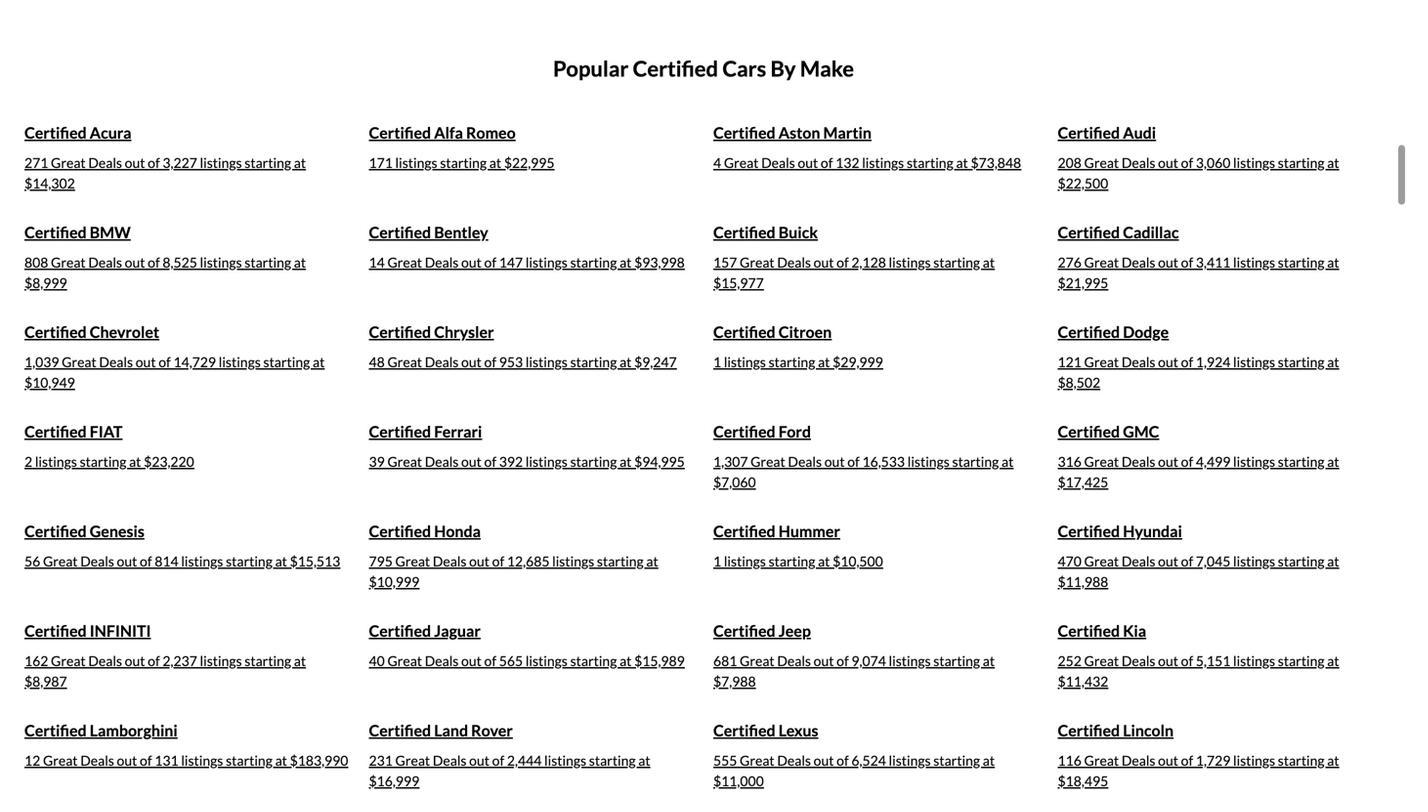 Task type: locate. For each thing, give the bounding box(es) containing it.
795 great deals out of 12,685 listings starting at $10,999
[[369, 553, 659, 590]]

out for ferrari
[[462, 454, 482, 470]]

14,729
[[174, 354, 216, 370]]

deals down audi
[[1122, 154, 1156, 171]]

of left "131"
[[140, 753, 152, 769]]

starting inside 231 great deals out of 2,444 listings starting at $16,999
[[589, 753, 636, 769]]

out left 5,151
[[1159, 653, 1179, 670]]

121 great deals out of 1,924 listings starting at $8,502
[[1058, 354, 1340, 391]]

great for bmw
[[51, 254, 86, 271]]

starting left $15,989
[[571, 653, 617, 670]]

of for kia
[[1182, 653, 1194, 670]]

out inside 1,039 great deals out of 14,729 listings starting at $10,949
[[136, 354, 156, 370]]

$94,995
[[635, 454, 685, 470]]

deals inside 162 great deals out of 2,237 listings starting at $8,987
[[88, 653, 122, 670]]

certified ford
[[714, 422, 811, 441]]

listings for certified audi
[[1234, 154, 1276, 171]]

out down lexus at the bottom right of page
[[814, 753, 834, 769]]

certified up 1,307
[[714, 422, 776, 441]]

listings inside 316 great deals out of 4,499 listings starting at $17,425
[[1234, 454, 1276, 470]]

1,307
[[714, 454, 748, 470]]

starting for certified dodge
[[1279, 354, 1325, 370]]

starting left $15,513
[[226, 553, 273, 570]]

of inside 162 great deals out of 2,237 listings starting at $8,987
[[148, 653, 160, 670]]

by
[[771, 56, 796, 81]]

at for certified hyundai
[[1328, 553, 1340, 570]]

out inside 162 great deals out of 2,237 listings starting at $8,987
[[125, 653, 145, 670]]

great down certified jeep
[[740, 653, 775, 670]]

deals inside "795 great deals out of 12,685 listings starting at $10,999"
[[433, 553, 467, 570]]

of for infiniti
[[148, 653, 160, 670]]

of inside 470 great deals out of 7,045 listings starting at $11,988
[[1182, 553, 1194, 570]]

of for dodge
[[1182, 354, 1194, 370]]

deals down 'gmc'
[[1122, 454, 1156, 470]]

starting right 3,227
[[245, 154, 291, 171]]

of for chrysler
[[485, 354, 497, 370]]

157
[[714, 254, 738, 271]]

starting inside 271 great deals out of 3,227 listings starting at $14,302
[[245, 154, 291, 171]]

of inside 271 great deals out of 3,227 listings starting at $14,302
[[148, 154, 160, 171]]

of inside 276 great deals out of 3,411 listings starting at $21,995
[[1182, 254, 1194, 271]]

listings right 16,533
[[908, 454, 950, 470]]

deals for aston
[[762, 154, 796, 171]]

of for chevrolet
[[159, 354, 171, 370]]

deals down dodge
[[1122, 354, 1156, 370]]

147
[[499, 254, 523, 271]]

great right the 56
[[43, 553, 78, 570]]

at for certified infiniti
[[294, 653, 306, 670]]

of inside 252 great deals out of 5,151 listings starting at $11,432
[[1182, 653, 1194, 670]]

starting for certified genesis
[[226, 553, 273, 570]]

great right 39
[[388, 454, 422, 470]]

$8,502
[[1058, 374, 1101, 391]]

certified for certified citroen
[[714, 322, 776, 342]]

132
[[836, 154, 860, 171]]

of for genesis
[[140, 553, 152, 570]]

out left 3,060
[[1159, 154, 1179, 171]]

deals down "certified genesis"
[[80, 553, 114, 570]]

listings inside 1,307 great deals out of 16,533 listings starting at $7,060
[[908, 454, 950, 470]]

listings inside 231 great deals out of 2,444 listings starting at $16,999
[[545, 753, 587, 769]]

deals for infiniti
[[88, 653, 122, 670]]

out inside the 116 great deals out of 1,729 listings starting at $18,495
[[1159, 753, 1179, 769]]

out inside "795 great deals out of 12,685 listings starting at $10,999"
[[469, 553, 490, 570]]

at inside 1,307 great deals out of 16,533 listings starting at $7,060
[[1002, 454, 1014, 470]]

listings right 171
[[396, 154, 438, 171]]

deals down jeep
[[778, 653, 812, 670]]

of for cadillac
[[1182, 254, 1194, 271]]

great inside 121 great deals out of 1,924 listings starting at $8,502
[[1085, 354, 1120, 370]]

great up "$16,999"
[[396, 753, 430, 769]]

40
[[369, 653, 385, 670]]

starting right 3,060
[[1279, 154, 1325, 171]]

out left 9,074
[[814, 653, 834, 670]]

at for certified ferrari
[[620, 454, 632, 470]]

certified lincoln
[[1058, 721, 1174, 740]]

great inside 231 great deals out of 2,444 listings starting at $16,999
[[396, 753, 430, 769]]

deals down cadillac
[[1122, 254, 1156, 271]]

starting left $93,998
[[571, 254, 617, 271]]

certified for certified alfa romeo
[[369, 123, 431, 142]]

great for jaguar
[[388, 653, 422, 670]]

deals inside 252 great deals out of 5,151 listings starting at $11,432
[[1122, 653, 1156, 670]]

deals for ferrari
[[425, 454, 459, 470]]

great inside the 116 great deals out of 1,729 listings starting at $18,495
[[1085, 753, 1120, 769]]

great inside 208 great deals out of 3,060 listings starting at $22,500
[[1085, 154, 1120, 171]]

great up $17,425
[[1085, 454, 1120, 470]]

$11,432
[[1058, 674, 1109, 690]]

deals inside 208 great deals out of 3,060 listings starting at $22,500
[[1122, 154, 1156, 171]]

certified for certified jeep
[[714, 622, 776, 641]]

157 great deals out of 2,128 listings starting at $15,977
[[714, 254, 995, 291]]

great inside 316 great deals out of 4,499 listings starting at $17,425
[[1085, 454, 1120, 470]]

out inside 271 great deals out of 3,227 listings starting at $14,302
[[125, 154, 145, 171]]

listings right "2,237" on the bottom left
[[200, 653, 242, 670]]

out for jaguar
[[462, 653, 482, 670]]

of inside 681 great deals out of 9,074 listings starting at $7,988
[[837, 653, 849, 670]]

116
[[1058, 753, 1082, 769]]

of left 953 at the left of page
[[485, 354, 497, 370]]

out for aston
[[798, 154, 819, 171]]

2 1 from the top
[[714, 553, 722, 570]]

of for hyundai
[[1182, 553, 1194, 570]]

starting right 9,074
[[934, 653, 981, 670]]

starting inside 555 great deals out of 6,524 listings starting at $11,000
[[934, 753, 981, 769]]

$183,990
[[290, 753, 348, 769]]

listings right 1,729
[[1234, 753, 1276, 769]]

great inside 555 great deals out of 6,524 listings starting at $11,000
[[740, 753, 775, 769]]

great up $15,977 at the right of the page
[[740, 254, 775, 271]]

deals inside 316 great deals out of 4,499 listings starting at $17,425
[[1122, 454, 1156, 470]]

of left 392
[[485, 454, 497, 470]]

of inside the 157 great deals out of 2,128 listings starting at $15,977
[[837, 254, 849, 271]]

deals down land
[[433, 753, 467, 769]]

audi
[[1124, 123, 1157, 142]]

at inside 208 great deals out of 3,060 listings starting at $22,500
[[1328, 154, 1340, 171]]

listings inside 1,039 great deals out of 14,729 listings starting at $10,949
[[219, 354, 261, 370]]

at inside the 157 great deals out of 2,128 listings starting at $15,977
[[983, 254, 995, 271]]

great up $8,999
[[51, 254, 86, 271]]

great inside 1,307 great deals out of 16,533 listings starting at $7,060
[[751, 454, 786, 470]]

certified up 48
[[369, 322, 431, 342]]

131
[[155, 753, 179, 769]]

certified genesis
[[24, 522, 145, 541]]

$15,977
[[714, 275, 764, 291]]

listings inside 121 great deals out of 1,924 listings starting at $8,502
[[1234, 354, 1276, 370]]

208
[[1058, 154, 1082, 171]]

of for lamborghini
[[140, 753, 152, 769]]

great up $21,995
[[1085, 254, 1120, 271]]

certified up 171
[[369, 123, 431, 142]]

starting inside 252 great deals out of 5,151 listings starting at $11,432
[[1279, 653, 1325, 670]]

certified up 276
[[1058, 223, 1121, 242]]

$15,989
[[635, 653, 685, 670]]

of for honda
[[492, 553, 505, 570]]

listings for certified jaguar
[[526, 653, 568, 670]]

starting inside 121 great deals out of 1,924 listings starting at $8,502
[[1279, 354, 1325, 370]]

of left 3,227
[[148, 154, 160, 171]]

162
[[24, 653, 48, 670]]

at inside 808 great deals out of 8,525 listings starting at $8,999
[[294, 254, 306, 271]]

of inside 1,307 great deals out of 16,533 listings starting at $7,060
[[848, 454, 860, 470]]

out inside the 157 great deals out of 2,128 listings starting at $15,977
[[814, 254, 834, 271]]

deals inside 470 great deals out of 7,045 listings starting at $11,988
[[1122, 553, 1156, 570]]

at inside 252 great deals out of 5,151 listings starting at $11,432
[[1328, 653, 1340, 670]]

6,524
[[852, 753, 887, 769]]

at inside 1,039 great deals out of 14,729 listings starting at $10,949
[[313, 354, 325, 370]]

citroen
[[779, 322, 832, 342]]

14 great deals out of 147 listings starting at $93,998
[[369, 254, 685, 271]]

deals down acura
[[88, 154, 122, 171]]

listings inside 681 great deals out of 9,074 listings starting at $7,988
[[889, 653, 931, 670]]

deals down certified ferrari
[[425, 454, 459, 470]]

listings inside 808 great deals out of 8,525 listings starting at $8,999
[[200, 254, 242, 271]]

great for hyundai
[[1085, 553, 1120, 570]]

1
[[714, 354, 722, 370], [714, 553, 722, 570]]

ford
[[779, 422, 811, 441]]

out down buick
[[814, 254, 834, 271]]

certified up the 56
[[24, 522, 87, 541]]

4 great deals out of 132 listings starting at $73,848
[[714, 154, 1022, 171]]

of left "2,237" on the bottom left
[[148, 653, 160, 670]]

starting down fiat
[[80, 454, 126, 470]]

of left 14,729 in the left of the page
[[159, 354, 171, 370]]

at inside 271 great deals out of 3,227 listings starting at $14,302
[[294, 154, 306, 171]]

out inside 316 great deals out of 4,499 listings starting at $17,425
[[1159, 454, 1179, 470]]

of left 1,924
[[1182, 354, 1194, 370]]

at for certified bentley
[[620, 254, 632, 271]]

great up the $11,988
[[1085, 553, 1120, 570]]

listings inside 276 great deals out of 3,411 listings starting at $21,995
[[1234, 254, 1276, 271]]

555
[[714, 753, 738, 769]]

popular
[[553, 56, 629, 81]]

deals for land
[[433, 753, 467, 769]]

deals inside 808 great deals out of 8,525 listings starting at $8,999
[[88, 254, 122, 271]]

listings
[[200, 154, 242, 171], [396, 154, 438, 171], [863, 154, 905, 171], [1234, 154, 1276, 171], [200, 254, 242, 271], [526, 254, 568, 271], [889, 254, 931, 271], [1234, 254, 1276, 271], [219, 354, 261, 370], [526, 354, 568, 370], [724, 354, 766, 370], [1234, 354, 1276, 370], [35, 454, 77, 470], [526, 454, 568, 470], [908, 454, 950, 470], [1234, 454, 1276, 470], [181, 553, 223, 570], [553, 553, 595, 570], [724, 553, 766, 570], [1234, 553, 1276, 570], [200, 653, 242, 670], [526, 653, 568, 670], [889, 653, 931, 670], [1234, 653, 1276, 670], [181, 753, 223, 769], [545, 753, 587, 769], [889, 753, 931, 769], [1234, 753, 1276, 769]]

starting inside the 116 great deals out of 1,729 listings starting at $18,495
[[1279, 753, 1325, 769]]

starting inside 681 great deals out of 9,074 listings starting at $7,988
[[934, 653, 981, 670]]

certified for certified lexus
[[714, 721, 776, 740]]

470
[[1058, 553, 1082, 570]]

814
[[155, 553, 179, 570]]

0 vertical spatial 1
[[714, 354, 722, 370]]

5,151
[[1197, 653, 1231, 670]]

at inside 681 great deals out of 9,074 listings starting at $7,988
[[983, 653, 995, 670]]

buick
[[779, 223, 818, 242]]

certified chevrolet
[[24, 322, 159, 342]]

9,074
[[852, 653, 887, 670]]

great for genesis
[[43, 553, 78, 570]]

$23,220
[[144, 454, 194, 470]]

listings right 7,045
[[1234, 553, 1276, 570]]

romeo
[[466, 123, 516, 142]]

listings inside the 157 great deals out of 2,128 listings starting at $15,977
[[889, 254, 931, 271]]

starting left $9,247
[[571, 354, 617, 370]]

starting inside 808 great deals out of 8,525 listings starting at $8,999
[[245, 254, 291, 271]]

starting for certified cadillac
[[1279, 254, 1325, 271]]

great inside the 157 great deals out of 2,128 listings starting at $15,977
[[740, 254, 775, 271]]

out for acura
[[125, 154, 145, 171]]

out down dodge
[[1159, 354, 1179, 370]]

at inside the 116 great deals out of 1,729 listings starting at $18,495
[[1328, 753, 1340, 769]]

of inside the 116 great deals out of 1,729 listings starting at $18,495
[[1182, 753, 1194, 769]]

great inside 276 great deals out of 3,411 listings starting at $21,995
[[1085, 254, 1120, 271]]

1,729
[[1197, 753, 1231, 769]]

certified up 808
[[24, 223, 87, 242]]

out
[[125, 154, 145, 171], [798, 154, 819, 171], [1159, 154, 1179, 171], [125, 254, 145, 271], [462, 254, 482, 271], [814, 254, 834, 271], [1159, 254, 1179, 271], [136, 354, 156, 370], [462, 354, 482, 370], [1159, 354, 1179, 370], [462, 454, 482, 470], [825, 454, 845, 470], [1159, 454, 1179, 470], [117, 553, 137, 570], [469, 553, 490, 570], [1159, 553, 1179, 570], [125, 653, 145, 670], [462, 653, 482, 670], [814, 653, 834, 670], [1159, 653, 1179, 670], [117, 753, 137, 769], [469, 753, 490, 769], [814, 753, 834, 769], [1159, 753, 1179, 769]]

171
[[369, 154, 393, 171]]

at inside 470 great deals out of 7,045 listings starting at $11,988
[[1328, 553, 1340, 570]]

of for ford
[[848, 454, 860, 470]]

certified up 12 at the bottom of the page
[[24, 721, 87, 740]]

ferrari
[[434, 422, 482, 441]]

out down bentley
[[462, 254, 482, 271]]

2,128
[[852, 254, 887, 271]]

of left 3,060
[[1182, 154, 1194, 171]]

starting right 16,533
[[953, 454, 1000, 470]]

of for land
[[492, 753, 505, 769]]

great inside 681 great deals out of 9,074 listings starting at $7,988
[[740, 653, 775, 670]]

starting right 1,729
[[1279, 753, 1325, 769]]

certified up 681
[[714, 622, 776, 641]]

deals inside 681 great deals out of 9,074 listings starting at $7,988
[[778, 653, 812, 670]]

of left 16,533
[[848, 454, 860, 470]]

deals for audi
[[1122, 154, 1156, 171]]

out down jaguar
[[462, 653, 482, 670]]

at for certified gmc
[[1328, 454, 1340, 470]]

listings right 9,074
[[889, 653, 931, 670]]

starting inside "795 great deals out of 12,685 listings starting at $10,999"
[[597, 553, 644, 570]]

great for acura
[[51, 154, 86, 171]]

certified for certified audi
[[1058, 123, 1121, 142]]

certified
[[633, 56, 719, 81], [24, 123, 87, 142], [369, 123, 431, 142], [714, 123, 776, 142], [1058, 123, 1121, 142], [24, 223, 87, 242], [369, 223, 431, 242], [714, 223, 776, 242], [1058, 223, 1121, 242], [24, 322, 87, 342], [369, 322, 431, 342], [714, 322, 776, 342], [1058, 322, 1121, 342], [24, 422, 87, 441], [369, 422, 431, 441], [714, 422, 776, 441], [1058, 422, 1121, 441], [24, 522, 87, 541], [369, 522, 431, 541], [714, 522, 776, 541], [1058, 522, 1121, 541], [24, 622, 87, 641], [369, 622, 431, 641], [714, 622, 776, 641], [1058, 622, 1121, 641], [24, 721, 87, 740], [369, 721, 431, 740], [714, 721, 776, 740], [1058, 721, 1121, 740]]

of left 814 at the bottom left
[[140, 553, 152, 570]]

of inside 121 great deals out of 1,924 listings starting at $8,502
[[1182, 354, 1194, 370]]

565
[[499, 653, 523, 670]]

out inside 470 great deals out of 7,045 listings starting at $11,988
[[1159, 553, 1179, 570]]

listings right the 2,128
[[889, 254, 931, 271]]

231
[[369, 753, 393, 769]]

certified aston martin
[[714, 123, 872, 142]]

1 vertical spatial 1
[[714, 553, 722, 570]]

at inside "795 great deals out of 12,685 listings starting at $10,999"
[[647, 553, 659, 570]]

listings for certified chevrolet
[[219, 354, 261, 370]]

lexus
[[779, 721, 819, 740]]

at inside 162 great deals out of 2,237 listings starting at $8,987
[[294, 653, 306, 670]]

of left 2,444
[[492, 753, 505, 769]]

out down ferrari
[[462, 454, 482, 470]]

of left 3,411
[[1182, 254, 1194, 271]]

at for certified ford
[[1002, 454, 1014, 470]]

at inside 231 great deals out of 2,444 listings starting at $16,999
[[639, 753, 651, 769]]

at for certified lincoln
[[1328, 753, 1340, 769]]

listings inside the 116 great deals out of 1,729 listings starting at $18,495
[[1234, 753, 1276, 769]]

of for jeep
[[837, 653, 849, 670]]

great for gmc
[[1085, 454, 1120, 470]]

certified up 316
[[1058, 422, 1121, 441]]

470 great deals out of 7,045 listings starting at $11,988
[[1058, 553, 1340, 590]]

listings inside 470 great deals out of 7,045 listings starting at $11,988
[[1234, 553, 1276, 570]]

out inside 1,307 great deals out of 16,533 listings starting at $7,060
[[825, 454, 845, 470]]

great inside 162 great deals out of 2,237 listings starting at $8,987
[[51, 653, 86, 670]]

252 great deals out of 5,151 listings starting at $11,432
[[1058, 653, 1340, 690]]

at for certified honda
[[647, 553, 659, 570]]

starting for certified jeep
[[934, 653, 981, 670]]

at for certified chevrolet
[[313, 354, 325, 370]]

certified jaguar
[[369, 622, 481, 641]]

out inside 681 great deals out of 9,074 listings starting at $7,988
[[814, 653, 834, 670]]

certified dodge
[[1058, 322, 1170, 342]]

certified up 14
[[369, 223, 431, 242]]

deals down buick
[[778, 254, 812, 271]]

certified left 'cars'
[[633, 56, 719, 81]]

of left 6,524
[[837, 753, 849, 769]]

listings inside 208 great deals out of 3,060 listings starting at $22,500
[[1234, 154, 1276, 171]]

certified hummer
[[714, 522, 841, 541]]

certified for certified ferrari
[[369, 422, 431, 441]]

listings right 3,227
[[200, 154, 242, 171]]

deals inside the 116 great deals out of 1,729 listings starting at $18,495
[[1122, 753, 1156, 769]]

starting inside 276 great deals out of 3,411 listings starting at $21,995
[[1279, 254, 1325, 271]]

starting for certified aston martin
[[907, 154, 954, 171]]

certified cadillac
[[1058, 223, 1180, 242]]

starting inside 470 great deals out of 7,045 listings starting at $11,988
[[1279, 553, 1325, 570]]

of for lexus
[[837, 753, 849, 769]]

out inside 555 great deals out of 6,524 listings starting at $11,000
[[814, 753, 834, 769]]

at inside 316 great deals out of 4,499 listings starting at $17,425
[[1328, 454, 1340, 470]]

40 great deals out of 565 listings starting at $15,989
[[369, 653, 685, 670]]

listings right 3,411
[[1234, 254, 1276, 271]]

certified up 2
[[24, 422, 87, 441]]

deals down ford
[[788, 454, 822, 470]]

starting inside 208 great deals out of 3,060 listings starting at $22,500
[[1279, 154, 1325, 171]]

great for lexus
[[740, 753, 775, 769]]

listings inside 162 great deals out of 2,237 listings starting at $8,987
[[200, 653, 242, 670]]

certified up 470
[[1058, 522, 1121, 541]]

certified honda
[[369, 522, 481, 541]]

great for ford
[[751, 454, 786, 470]]

starting
[[245, 154, 291, 171], [440, 154, 487, 171], [907, 154, 954, 171], [1279, 154, 1325, 171], [245, 254, 291, 271], [571, 254, 617, 271], [934, 254, 981, 271], [1279, 254, 1325, 271], [263, 354, 310, 370], [571, 354, 617, 370], [769, 354, 816, 370], [1279, 354, 1325, 370], [80, 454, 126, 470], [571, 454, 617, 470], [953, 454, 1000, 470], [1279, 454, 1325, 470], [226, 553, 273, 570], [597, 553, 644, 570], [769, 553, 816, 570], [1279, 553, 1325, 570], [245, 653, 291, 670], [571, 653, 617, 670], [934, 653, 981, 670], [1279, 653, 1325, 670], [226, 753, 273, 769], [589, 753, 636, 769], [934, 753, 981, 769], [1279, 753, 1325, 769]]

out inside 252 great deals out of 5,151 listings starting at $11,432
[[1159, 653, 1179, 670]]

at for certified lexus
[[983, 753, 995, 769]]

listings for certified dodge
[[1234, 354, 1276, 370]]

of inside 1,039 great deals out of 14,729 listings starting at $10,949
[[159, 354, 171, 370]]

out down lincoln
[[1159, 753, 1179, 769]]

at inside 121 great deals out of 1,924 listings starting at $8,502
[[1328, 354, 1340, 370]]

deals inside 1,039 great deals out of 14,729 listings starting at $10,949
[[99, 354, 133, 370]]

alfa
[[434, 123, 463, 142]]

listings for certified kia
[[1234, 653, 1276, 670]]

starting right 3,411
[[1279, 254, 1325, 271]]

starting inside 1,039 great deals out of 14,729 listings starting at $10,949
[[263, 354, 310, 370]]

at for certified chrysler
[[620, 354, 632, 370]]

out inside 208 great deals out of 3,060 listings starting at $22,500
[[1159, 154, 1179, 171]]

listings right the '147'
[[526, 254, 568, 271]]

out down 'gmc'
[[1159, 454, 1179, 470]]

out for dodge
[[1159, 354, 1179, 370]]

listings inside 271 great deals out of 3,227 listings starting at $14,302
[[200, 154, 242, 171]]

listings for certified hyundai
[[1234, 553, 1276, 570]]

deals down bmw
[[88, 254, 122, 271]]

starting right 7,045
[[1279, 553, 1325, 570]]

out for infiniti
[[125, 653, 145, 670]]

lincoln
[[1124, 721, 1174, 740]]

$22,995
[[504, 154, 555, 171]]

starting right "2,237" on the bottom left
[[245, 653, 291, 670]]

listings right 392
[[526, 454, 568, 470]]

certified up 116
[[1058, 721, 1121, 740]]

certified for certified fiat
[[24, 422, 87, 441]]

deals inside 1,307 great deals out of 16,533 listings starting at $7,060
[[788, 454, 822, 470]]

listings for certified chrysler
[[526, 354, 568, 370]]

great for lincoln
[[1085, 753, 1120, 769]]

great right 14
[[388, 254, 422, 271]]

of left 5,151
[[1182, 653, 1194, 670]]

1 listings starting at $29,999
[[714, 354, 884, 370]]

certified down $15,977 at the right of the page
[[714, 322, 776, 342]]

at inside 555 great deals out of 6,524 listings starting at $11,000
[[983, 753, 995, 769]]

out for bentley
[[462, 254, 482, 271]]

deals inside 121 great deals out of 1,924 listings starting at $8,502
[[1122, 354, 1156, 370]]

of inside 231 great deals out of 2,444 listings starting at $16,999
[[492, 753, 505, 769]]

of inside 808 great deals out of 8,525 listings starting at $8,999
[[148, 254, 160, 271]]

deals inside 276 great deals out of 3,411 listings starting at $21,995
[[1122, 254, 1156, 271]]

listings right "131"
[[181, 753, 223, 769]]

deals down certified aston martin
[[762, 154, 796, 171]]

listings for certified acura
[[200, 154, 242, 171]]

listings for certified ferrari
[[526, 454, 568, 470]]

great up $14,302
[[51, 154, 86, 171]]

deals down infiniti
[[88, 653, 122, 670]]

of inside 555 great deals out of 6,524 listings starting at $11,000
[[837, 753, 849, 769]]

land
[[434, 721, 468, 740]]

276 great deals out of 3,411 listings starting at $21,995
[[1058, 254, 1340, 291]]

at for certified aston martin
[[957, 154, 969, 171]]

of inside 208 great deals out of 3,060 listings starting at $22,500
[[1182, 154, 1194, 171]]

3,227
[[163, 154, 197, 171]]

great inside 470 great deals out of 7,045 listings starting at $11,988
[[1085, 553, 1120, 570]]

1 1 from the top
[[714, 354, 722, 370]]

starting inside 316 great deals out of 4,499 listings starting at $17,425
[[1279, 454, 1325, 470]]

great up $10,999 at the left bottom of page
[[396, 553, 430, 570]]

8,525
[[163, 254, 197, 271]]

of inside "795 great deals out of 12,685 listings starting at $10,999"
[[492, 553, 505, 570]]

out down chrysler
[[462, 354, 482, 370]]

great inside 252 great deals out of 5,151 listings starting at $11,432
[[1085, 653, 1120, 670]]

out for hyundai
[[1159, 553, 1179, 570]]

certified up 40
[[369, 622, 431, 641]]

certified up 162
[[24, 622, 87, 641]]

great for kia
[[1085, 653, 1120, 670]]

4,499
[[1197, 454, 1231, 470]]

certified citroen
[[714, 322, 832, 342]]

great up $8,987
[[51, 653, 86, 670]]

starting inside 162 great deals out of 2,237 listings starting at $8,987
[[245, 653, 291, 670]]

12
[[24, 753, 40, 769]]

infiniti
[[90, 622, 151, 641]]

certified up 1,039
[[24, 322, 87, 342]]



Task type: vqa. For each thing, say whether or not it's contained in the screenshot.
SUBMIT
no



Task type: describe. For each thing, give the bounding box(es) containing it.
starting down certified hummer
[[769, 553, 816, 570]]

great for buick
[[740, 254, 775, 271]]

48 great deals out of 953 listings starting at $9,247
[[369, 354, 677, 370]]

1 for certified hummer
[[714, 553, 722, 570]]

795
[[369, 553, 393, 570]]

starting for certified hyundai
[[1279, 553, 1325, 570]]

out for genesis
[[117, 553, 137, 570]]

out for land
[[469, 753, 490, 769]]

681
[[714, 653, 738, 670]]

$93,998
[[635, 254, 685, 271]]

certified bentley
[[369, 223, 489, 242]]

listings for certified lincoln
[[1234, 753, 1276, 769]]

honda
[[434, 522, 481, 541]]

starting for certified lincoln
[[1279, 753, 1325, 769]]

1,039
[[24, 354, 59, 370]]

certified for certified acura
[[24, 123, 87, 142]]

certified for certified bmw
[[24, 223, 87, 242]]

deals for genesis
[[80, 553, 114, 570]]

$7,988
[[714, 674, 756, 690]]

at for certified cadillac
[[1328, 254, 1340, 271]]

deals for chrysler
[[425, 354, 459, 370]]

of for buick
[[837, 254, 849, 271]]

starting for certified lamborghini
[[226, 753, 273, 769]]

$16,999
[[369, 773, 420, 790]]

certified lexus
[[714, 721, 819, 740]]

out for cadillac
[[1159, 254, 1179, 271]]

$9,247
[[635, 354, 677, 370]]

chevrolet
[[90, 322, 159, 342]]

out for bmw
[[125, 254, 145, 271]]

1 listings starting at $10,500
[[714, 553, 884, 570]]

of for aston
[[821, 154, 833, 171]]

starting for certified infiniti
[[245, 653, 291, 670]]

1,039 great deals out of 14,729 listings starting at $10,949
[[24, 354, 325, 391]]

deals for ford
[[788, 454, 822, 470]]

certified for certified land rover
[[369, 721, 431, 740]]

certified infiniti
[[24, 622, 151, 641]]

$10,949
[[24, 374, 75, 391]]

681 great deals out of 9,074 listings starting at $7,988
[[714, 653, 995, 690]]

certified fiat
[[24, 422, 123, 441]]

starting down citroen
[[769, 354, 816, 370]]

out for chrysler
[[462, 354, 482, 370]]

121
[[1058, 354, 1082, 370]]

certified for certified honda
[[369, 522, 431, 541]]

316 great deals out of 4,499 listings starting at $17,425
[[1058, 454, 1340, 491]]

808 great deals out of 8,525 listings starting at $8,999
[[24, 254, 306, 291]]

listings down certified citroen
[[724, 354, 766, 370]]

$8,987
[[24, 674, 67, 690]]

deals for cadillac
[[1122, 254, 1156, 271]]

at for certified lamborghini
[[275, 753, 287, 769]]

certified for certified hyundai
[[1058, 522, 1121, 541]]

deals for chevrolet
[[99, 354, 133, 370]]

starting for certified ford
[[953, 454, 1000, 470]]

starting for certified bmw
[[245, 254, 291, 271]]

certified land rover
[[369, 721, 513, 740]]

jeep
[[779, 622, 811, 641]]

out for kia
[[1159, 653, 1179, 670]]

hyundai
[[1124, 522, 1183, 541]]

555 great deals out of 6,524 listings starting at $11,000
[[714, 753, 995, 790]]

genesis
[[90, 522, 145, 541]]

great for chevrolet
[[62, 354, 97, 370]]

martin
[[824, 123, 872, 142]]

chrysler
[[434, 322, 494, 342]]

great for aston
[[724, 154, 759, 171]]

out for jeep
[[814, 653, 834, 670]]

great for infiniti
[[51, 653, 86, 670]]

certified for certified infiniti
[[24, 622, 87, 641]]

deals for lincoln
[[1122, 753, 1156, 769]]

1,924
[[1197, 354, 1231, 370]]

1 for certified citroen
[[714, 354, 722, 370]]

listings for certified bmw
[[200, 254, 242, 271]]

starting for certified jaguar
[[571, 653, 617, 670]]

$17,425
[[1058, 474, 1109, 491]]

162 great deals out of 2,237 listings starting at $8,987
[[24, 653, 306, 690]]

listings right 2
[[35, 454, 77, 470]]

$11,000
[[714, 773, 764, 790]]

12 great deals out of 131 listings starting at $183,990
[[24, 753, 348, 769]]

deals for bentley
[[425, 254, 459, 271]]

$29,999
[[833, 354, 884, 370]]

808
[[24, 254, 48, 271]]

great for honda
[[396, 553, 430, 570]]

$10,500
[[833, 553, 884, 570]]

certified kia
[[1058, 622, 1147, 641]]

cars
[[723, 56, 767, 81]]

rover
[[471, 721, 513, 740]]

jaguar
[[434, 622, 481, 641]]

2 listings starting at $23,220
[[24, 454, 194, 470]]

certified bmw
[[24, 223, 131, 242]]

deals for buick
[[778, 254, 812, 271]]

starting for certified acura
[[245, 154, 291, 171]]

listings for certified lexus
[[889, 753, 931, 769]]

of for ferrari
[[485, 454, 497, 470]]

listings for certified jeep
[[889, 653, 931, 670]]

certified chrysler
[[369, 322, 494, 342]]

starting for certified ferrari
[[571, 454, 617, 470]]

$7,060
[[714, 474, 756, 491]]

starting for certified land rover
[[589, 753, 636, 769]]

listings for certified land rover
[[545, 753, 587, 769]]

certified audi
[[1058, 123, 1157, 142]]

of for acura
[[148, 154, 160, 171]]

certified for certified gmc
[[1058, 422, 1121, 441]]

276
[[1058, 254, 1082, 271]]

certified for certified bentley
[[369, 223, 431, 242]]

great for chrysler
[[388, 354, 422, 370]]

at for certified bmw
[[294, 254, 306, 271]]

bmw
[[90, 223, 131, 242]]

$18,495
[[1058, 773, 1109, 790]]

out for lexus
[[814, 753, 834, 769]]

231 great deals out of 2,444 listings starting at $16,999
[[369, 753, 651, 790]]

deals for jaguar
[[425, 653, 459, 670]]

deals for lamborghini
[[80, 753, 114, 769]]

deals for acura
[[88, 154, 122, 171]]

starting down alfa in the left of the page
[[440, 154, 487, 171]]

cadillac
[[1124, 223, 1180, 242]]

certified for certified jaguar
[[369, 622, 431, 641]]

of for gmc
[[1182, 454, 1194, 470]]

deals for lexus
[[778, 753, 812, 769]]

aston
[[779, 123, 821, 142]]

certified for certified dodge
[[1058, 322, 1121, 342]]

208 great deals out of 3,060 listings starting at $22,500
[[1058, 154, 1340, 191]]

listings for certified gmc
[[1234, 454, 1276, 470]]

4
[[714, 154, 722, 171]]

at for certified jeep
[[983, 653, 995, 670]]

$10,999
[[369, 574, 420, 590]]

listings for certified cadillac
[[1234, 254, 1276, 271]]

starting for certified chevrolet
[[263, 354, 310, 370]]

certified gmc
[[1058, 422, 1160, 441]]

of for audi
[[1182, 154, 1194, 171]]

deals for kia
[[1122, 653, 1156, 670]]

14
[[369, 254, 385, 271]]

3,060
[[1197, 154, 1231, 171]]

listings down certified hummer
[[724, 553, 766, 570]]

certified for certified genesis
[[24, 522, 87, 541]]

certified for certified kia
[[1058, 622, 1121, 641]]

fiat
[[90, 422, 123, 441]]

$11,988
[[1058, 574, 1109, 590]]

171 listings starting at $22,995
[[369, 154, 555, 171]]

$15,513
[[290, 553, 341, 570]]

certified for certified chrysler
[[369, 322, 431, 342]]

316
[[1058, 454, 1082, 470]]

116 great deals out of 1,729 listings starting at $18,495
[[1058, 753, 1340, 790]]

make
[[801, 56, 855, 81]]

39 great deals out of 392 listings starting at $94,995
[[369, 454, 685, 470]]

out for lamborghini
[[117, 753, 137, 769]]

lamborghini
[[90, 721, 178, 740]]

acura
[[90, 123, 131, 142]]

dodge
[[1124, 322, 1170, 342]]

certified alfa romeo
[[369, 123, 516, 142]]

252
[[1058, 653, 1082, 670]]

listings for certified honda
[[553, 553, 595, 570]]

certified hyundai
[[1058, 522, 1183, 541]]

great for jeep
[[740, 653, 775, 670]]

at for certified jaguar
[[620, 653, 632, 670]]

2,444
[[507, 753, 542, 769]]



